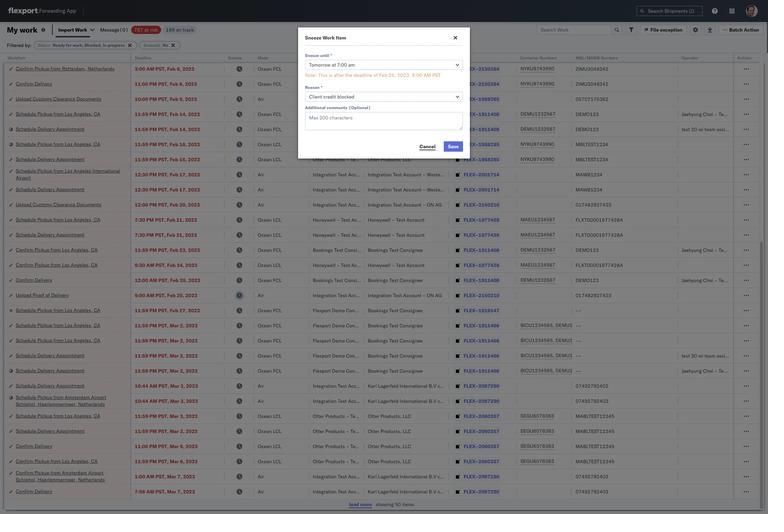 Task type: vqa. For each thing, say whether or not it's contained in the screenshot.


Task type: describe. For each thing, give the bounding box(es) containing it.
18 flex- from the top
[[464, 308, 479, 314]]

7 fcl from the top
[[273, 278, 282, 284]]

flex-1911466 for sixth schedule pickup from los angeles, ca link from the top
[[464, 338, 500, 344]]

showing
[[376, 502, 394, 508]]

8 fcl from the top
[[273, 308, 282, 314]]

confirm pickup from los angeles, ca link for 9:30 am pst, feb 24, 2023
[[16, 262, 98, 269]]

id
[[462, 55, 466, 60]]

4 c/o from the top
[[438, 489, 446, 495]]

airport inside schedule pickup from los angeles international airport
[[16, 175, 31, 181]]

1 2, from the top
[[180, 323, 185, 329]]

schedule pickup from los angeles international airport button
[[16, 168, 122, 182]]

delivery for 2nd schedule delivery appointment button from the bottom of the page
[[37, 383, 55, 389]]

clearance for 10:00 pm pst, feb 9, 2023
[[53, 96, 75, 102]]

0 vertical spatial of
[[374, 72, 378, 78]]

4 b.v from the top
[[429, 489, 437, 495]]

schedule for 4th schedule delivery appointment link from the bottom of the page
[[16, 353, 36, 359]]

6 schedule pickup from los angeles, ca link from the top
[[16, 337, 100, 344]]

los for 11:59 pm pst, feb 23, 2023 "confirm pickup from los angeles, ca" link
[[62, 247, 70, 253]]

flex-1977428 for schedule delivery appointment
[[464, 232, 500, 238]]

6 11:59 from the top
[[135, 308, 148, 314]]

30 flex- from the top
[[464, 489, 479, 495]]

confirm delivery for 11:00 pm pst, mar 6, 2023
[[16, 444, 52, 450]]

1 karl lagerfeld international b.v c/o bleckmann from the top
[[368, 383, 472, 390]]

confirm pickup from los angeles, ca button for 11:59 pm pst, mar 6, 2023
[[16, 458, 98, 466]]

1 ocean from the top
[[258, 51, 272, 57]]

Search Shipments (/) text field
[[637, 6, 703, 16]]

additional
[[305, 105, 326, 110]]

delivery for first schedule delivery appointment button from the bottom
[[37, 428, 55, 435]]

work
[[20, 25, 37, 35]]

test 20 wi team assignment for demo123
[[682, 126, 742, 133]]

12 fcl from the top
[[273, 368, 282, 374]]

2 flex- from the top
[[464, 66, 479, 72]]

mabltest12345 for schedule pickup from los angeles, ca
[[576, 414, 615, 420]]

1 07492792403 from the top
[[576, 383, 609, 390]]

schedule delivery appointment for 6th schedule delivery appointment link from the bottom
[[16, 186, 85, 193]]

feb for 1st schedule pickup from los angeles, ca link from the top of the page
[[170, 111, 178, 117]]

snoozed : no
[[144, 42, 168, 48]]

mode button
[[254, 54, 303, 61]]

ca for fourth schedule pickup from los angeles, ca link
[[94, 307, 100, 314]]

11:59 pm pst, mar 6, 2023
[[135, 459, 198, 465]]

19 flex- from the top
[[464, 323, 479, 329]]

additional comments (optional)
[[305, 105, 371, 110]]

los for second schedule pickup from los angeles, ca link from the top of the page
[[65, 141, 72, 147]]

batch
[[730, 27, 743, 33]]

2 12:30 pm pst, feb 17, 2023 from the top
[[135, 187, 200, 193]]

airport for schedule pickup from amsterdam airport schiphol, haarlemmermeer, netherlands
[[91, 395, 106, 401]]

12:00 pm pst, feb 20, 2023
[[135, 202, 200, 208]]

4 2, from the top
[[180, 368, 185, 374]]

mbltest1234 for schedule delivery appointment
[[576, 157, 609, 163]]

4 schedule pickup from los angeles, ca link from the top
[[16, 307, 100, 314]]

1911408 for schedule delivery appointment
[[479, 126, 500, 133]]

Max 200 characters text field
[[305, 112, 463, 131]]

1 horizontal spatial 9:00
[[412, 72, 423, 78]]

appointment for 1st schedule delivery appointment link from the bottom
[[56, 428, 85, 435]]

3 flex-2097290 from the top
[[464, 474, 500, 480]]

flex id button
[[450, 54, 511, 61]]

27 flex- from the top
[[464, 444, 479, 450]]

client name button
[[310, 54, 358, 61]]

7 air from the top
[[258, 399, 264, 405]]

2 mawb1234 from the top
[[576, 187, 603, 193]]

deadline
[[135, 55, 151, 60]]

0 vertical spatial *
[[331, 53, 332, 58]]

20 ocean from the top
[[258, 444, 272, 450]]

11:59 pm pst, feb 14, 2023 for schedule delivery appointment
[[135, 126, 200, 133]]

ocean for 4th schedule delivery appointment link from the bottom of the page
[[258, 353, 272, 359]]

products for 11:00 pm pst, mar 6, 2023 confirm delivery button
[[326, 444, 345, 450]]

progress
[[108, 42, 125, 48]]

confirm delivery for 12:00 am pst, feb 25, 2023
[[16, 277, 52, 283]]

los for schedule pickup from los angeles international airport link
[[65, 168, 72, 174]]

2 11:59 from the top
[[135, 126, 148, 133]]

choi for 11:59 pm pst, feb 14, 2023
[[704, 111, 714, 117]]

1 12:30 pm pst, feb 17, 2023 from the top
[[135, 172, 200, 178]]

cancel
[[420, 144, 436, 150]]

7 flex- from the top
[[464, 141, 479, 148]]

otter products, llc for seventh schedule pickup from los angeles, ca link
[[368, 414, 411, 420]]

4 flex- from the top
[[464, 96, 479, 102]]

26 flex- from the top
[[464, 429, 479, 435]]

7, for 7:56 am pst, mar 7, 2023
[[178, 489, 182, 495]]

filtered by:
[[7, 42, 31, 48]]

1 11:59 from the top
[[135, 111, 148, 117]]

on
[[176, 27, 182, 33]]

container
[[521, 55, 539, 60]]

schedule for sixth schedule pickup from los angeles, ca link from the top
[[16, 338, 36, 344]]

confirm pickup from rotterdam, netherlands
[[16, 65, 115, 72]]

25, for integration test account - on ag
[[177, 293, 184, 299]]

forwarding
[[39, 8, 65, 14]]

ready
[[53, 42, 65, 48]]

3:00 am pst, feb 6, 2023
[[135, 66, 194, 72]]

1 b.v from the top
[[429, 383, 437, 390]]

confirm pickup from los angeles, ca link for 11:59 pm pst, mar 6, 2023
[[16, 458, 98, 465]]

12:00 am pst, feb 25, 2023
[[135, 278, 200, 284]]

4 flex-2097290 from the top
[[464, 489, 500, 495]]

container numbers button
[[517, 54, 566, 61]]

12:00 for 12:00 am pst, feb 25, 2023
[[135, 278, 148, 284]]

0 horizontal spatial *
[[321, 85, 323, 90]]

flex-1977428 for confirm pickup from los angeles, ca
[[464, 262, 500, 269]]

angeles, for 11:59 pm pst, feb 23, 2023 "confirm pickup from los angeles, ca" link
[[71, 247, 90, 253]]

3 b.v from the top
[[429, 474, 437, 480]]

confirm pickup from los angeles, ca for 11:59 pm pst, feb 23, 2023
[[16, 247, 98, 253]]

bicu1234565, for 4th schedule delivery appointment link from the bottom of the page
[[521, 353, 555, 359]]

segu6076363 for schedule delivery appointment
[[521, 429, 555, 435]]

batch action
[[730, 27, 760, 33]]

flex-1988285 for schedule delivery appointment
[[464, 157, 500, 163]]

pst
[[433, 72, 441, 78]]

14 flex- from the top
[[464, 247, 479, 253]]

1989365
[[479, 96, 500, 102]]

1 customs from the top
[[33, 50, 52, 57]]

5 schedule pickup from los angeles, ca link from the top
[[16, 322, 100, 329]]

3 resize handle column header from the left
[[246, 53, 254, 515]]

3 schedule pickup from los angeles, ca link from the top
[[16, 216, 100, 223]]

ocean fcl for confirm pickup from rotterdam, netherlands button
[[258, 66, 282, 72]]

2 schedule pickup from los angeles, ca link from the top
[[16, 141, 100, 148]]

12 flex- from the top
[[464, 217, 479, 223]]

(0)
[[119, 27, 128, 33]]

confirm delivery button for 11:00 pm pst, mar 6, 2023
[[16, 443, 52, 451]]

9:30
[[135, 262, 145, 269]]

ocean lcl for second schedule pickup from los angeles, ca link from the top of the page
[[258, 141, 282, 148]]

24 flex- from the top
[[464, 399, 479, 405]]

mbl/mawb numbers button
[[573, 54, 672, 61]]

9,
[[179, 96, 184, 102]]

1 17, from the top
[[179, 172, 187, 178]]

from for second schedule pickup from los angeles, ca link from the top of the page
[[53, 141, 64, 147]]

blocked,
[[85, 42, 102, 48]]

3 fcl from the top
[[273, 81, 282, 87]]

1 12:30 from the top
[[135, 172, 148, 178]]

comments
[[327, 105, 347, 110]]

schedule pickup from amsterdam airport schiphol, haarlemmermeer, netherlands
[[16, 395, 106, 408]]

jaehyung choi - test destination agent for 11:59 pm pst, feb 14, 2023
[[682, 111, 769, 117]]

forwarding app
[[39, 8, 76, 14]]

air for 6th schedule delivery appointment link from the bottom
[[258, 187, 264, 193]]

flxt00001977428a for schedule pickup from los angeles, ca
[[576, 217, 623, 223]]

my work
[[7, 25, 37, 35]]

bicu1234565, for 3rd schedule pickup from los angeles, ca link from the bottom of the page
[[521, 323, 555, 329]]

16, for schedule delivery appointment
[[179, 157, 187, 163]]

5 schedule delivery appointment link from the top
[[16, 352, 85, 359]]

2023,
[[397, 72, 411, 78]]

snooze work item
[[305, 35, 346, 41]]

file
[[651, 27, 659, 33]]

3 ocean from the top
[[258, 81, 272, 87]]

deadline button
[[131, 54, 218, 61]]

flxt00001977428a for confirm pickup from los angeles, ca
[[576, 262, 623, 269]]

schedule for schedule pickup from amsterdam airport schiphol, haarlemmermeer, netherlands link
[[16, 395, 36, 401]]

products, for 1st schedule delivery appointment link from the bottom
[[381, 429, 402, 435]]

20,
[[179, 202, 187, 208]]

ocean lcl for 3rd schedule pickup from los angeles, ca link from the top
[[258, 217, 282, 223]]

choi for 12:00 am pst, feb 25, 2023
[[704, 278, 714, 284]]

workitem button
[[4, 54, 124, 61]]

1911466 for 3rd schedule delivery appointment link from the bottom
[[479, 368, 500, 374]]

confirm inside confirm pickup from amsterdam airport schiphol, haarlemmermeer, netherlands
[[16, 470, 33, 477]]

ocean for 11:59 pm pst, feb 23, 2023 "confirm pickup from los angeles, ca" link
[[258, 247, 272, 253]]

is
[[329, 72, 333, 78]]

action
[[744, 27, 760, 33]]

11:59 pm pst, feb 23, 2023
[[135, 247, 200, 253]]

wi for demo123
[[699, 126, 704, 133]]

3 2097290 from the top
[[479, 474, 500, 480]]

-- for 4th schedule delivery appointment link from the bottom of the page
[[576, 353, 582, 359]]

of inside button
[[46, 292, 50, 299]]

schedule for second schedule pickup from los angeles, ca link from the top of the page
[[16, 141, 36, 147]]

2 air from the top
[[258, 172, 264, 178]]

schedule for 3rd schedule delivery appointment link from the bottom
[[16, 368, 36, 374]]

consignee inside button
[[368, 55, 388, 60]]

airport for confirm pickup from amsterdam airport schiphol, haarlemmermeer, netherlands
[[88, 470, 104, 477]]

confirm for 11:59 pm pst, feb 23, 2023
[[16, 247, 33, 253]]

inc.
[[348, 96, 356, 102]]

22 flex- from the top
[[464, 368, 479, 374]]

name
[[325, 55, 336, 60]]

1 10:44 am pst, mar 3, 2023 from the top
[[135, 383, 198, 390]]

1 2097290 from the top
[[479, 383, 500, 390]]

1:00
[[135, 474, 145, 480]]

1911408 for confirm delivery
[[479, 278, 500, 284]]

status
[[38, 42, 50, 48]]

13 flex- from the top
[[464, 232, 479, 238]]

-- for 3rd schedule pickup from los angeles, ca link from the bottom of the page
[[576, 323, 582, 329]]

21, for schedule delivery appointment
[[177, 232, 184, 238]]

8 air from the top
[[258, 474, 264, 480]]

save
[[448, 144, 459, 150]]

confirm pickup from amsterdam airport schiphol, haarlemmermeer, netherlands button
[[16, 470, 122, 484]]

10:00
[[135, 96, 148, 102]]

flex-1919147
[[464, 308, 500, 314]]

4 2097290 from the top
[[479, 489, 500, 495]]

confirm pickup from los angeles, ca link for 11:59 pm pst, feb 23, 2023
[[16, 247, 98, 253]]

9:30 am pst, feb 24, 2023
[[135, 262, 197, 269]]

import work
[[58, 27, 87, 33]]

0 vertical spatial 25,
[[389, 72, 396, 78]]

confirm for 9:30 am pst, feb 24, 2023
[[16, 262, 33, 268]]

segu6076363 for confirm pickup from los angeles, ca
[[521, 459, 555, 465]]

6, for 11:59 pm pst, mar 6, 2023
[[180, 459, 185, 465]]

import
[[58, 27, 74, 33]]

snoozed
[[144, 42, 160, 48]]

9 flex- from the top
[[464, 172, 479, 178]]

resize handle column header for workitem
[[122, 53, 131, 515]]

1 upload from the top
[[16, 50, 31, 57]]

169
[[166, 27, 175, 33]]

3 schedule delivery appointment button from the top
[[16, 186, 85, 194]]

upload proof of delivery button
[[16, 292, 69, 300]]

13 ocean from the top
[[258, 308, 272, 314]]

mode
[[258, 55, 268, 60]]

2 flex-2001714 from the top
[[464, 187, 500, 193]]

schedule pickup from los angeles, ca for seventh schedule pickup from los angeles, ca link
[[16, 413, 100, 420]]

1 nyku9743990 from the top
[[521, 51, 555, 57]]

05707175362
[[576, 96, 609, 102]]

confirm delivery link for 12:00 am pst, feb 25, 2023
[[16, 277, 52, 284]]

5 schedule pickup from los angeles, ca button from the top
[[16, 337, 100, 345]]

ocean fcl for fourth schedule delivery appointment button from the bottom of the page
[[258, 353, 282, 359]]

by:
[[25, 42, 31, 48]]

3, for 7th schedule delivery appointment link
[[181, 383, 185, 390]]

resize handle column header for mode
[[301, 53, 310, 515]]

workitem
[[8, 55, 26, 60]]

27,
[[179, 308, 187, 314]]

29 flex- from the top
[[464, 474, 479, 480]]

2 10:44 am pst, mar 3, 2023 from the top
[[135, 399, 198, 405]]

4 07492792403 from the top
[[576, 489, 609, 495]]

my
[[7, 25, 18, 35]]

0 horizontal spatial 9:00
[[135, 293, 145, 299]]

after
[[334, 72, 344, 78]]

4 llc from the top
[[403, 444, 411, 450]]

8 schedule delivery appointment link from the top
[[16, 428, 85, 435]]

1 upload customs clearance documents link from the top
[[16, 50, 101, 57]]

note:
[[305, 72, 317, 78]]

rotterdam,
[[62, 65, 86, 72]]

air for upload proof of delivery link
[[258, 293, 264, 299]]

test 20 wi team assignment for --
[[682, 353, 742, 359]]

more
[[360, 502, 372, 508]]

feb for upload proof of delivery link
[[167, 293, 176, 299]]

7 schedule delivery appointment link from the top
[[16, 383, 85, 390]]

1 upload customs clearance documents from the top
[[16, 50, 101, 57]]

jaehyung choi - test destination agent for 11:59 pm pst, feb 23, 2023
[[682, 247, 769, 253]]

7:56 am pst, mar 7, 2023
[[135, 489, 195, 495]]

8 lcl from the top
[[273, 444, 282, 450]]

1 flex-2001714 from the top
[[464, 172, 500, 178]]

13 11:59 from the top
[[135, 459, 148, 465]]

no
[[163, 42, 168, 48]]

2 10:44 from the top
[[135, 399, 148, 405]]

angeles
[[74, 168, 91, 174]]

delivery inside upload proof of delivery link
[[51, 292, 69, 299]]

2150210 for 12:00 pm pst, feb 20, 2023
[[479, 202, 500, 208]]

9 fcl from the top
[[273, 323, 282, 329]]

1 bleckmann from the top
[[447, 383, 472, 390]]

21 flex- from the top
[[464, 353, 479, 359]]

schedule for 1st schedule delivery appointment link from the bottom
[[16, 428, 36, 435]]

maeu1234567 for confirm pickup from los angeles, ca
[[521, 262, 556, 268]]

1 schedule pickup from los angeles, ca button from the top
[[16, 111, 100, 118]]

angeles, for second schedule pickup from los angeles, ca link from the top of the page
[[74, 141, 93, 147]]

2 c/o from the top
[[438, 399, 446, 405]]

2 schedule pickup from los angeles, ca button from the top
[[16, 141, 100, 148]]

1 fcl from the top
[[273, 51, 282, 57]]

11 fcl from the top
[[273, 353, 282, 359]]

destination for 11:59 pm pst, feb 23, 2023
[[730, 247, 755, 253]]

7:30 for schedule delivery appointment
[[135, 232, 145, 238]]

4,
[[177, 51, 181, 57]]

ocean for second schedule pickup from los angeles, ca link from the top of the page
[[258, 141, 272, 148]]

7 schedule delivery appointment button from the top
[[16, 383, 85, 390]]

flex-1911408 for schedule delivery appointment
[[464, 126, 500, 133]]

1 10:44 from the top
[[135, 383, 148, 390]]

risk
[[150, 27, 158, 33]]

flex-1911408 for confirm pickup from los angeles, ca
[[464, 247, 500, 253]]

proof
[[33, 292, 44, 299]]

15 flex- from the top
[[464, 262, 479, 269]]

1 ocean fcl from the top
[[258, 51, 282, 57]]

forwarding app link
[[8, 8, 76, 14]]

6 fcl from the top
[[273, 247, 282, 253]]

1911466 for 4th schedule delivery appointment link from the bottom of the page
[[479, 353, 500, 359]]

12 11:59 from the top
[[135, 429, 148, 435]]

5 schedule delivery appointment button from the top
[[16, 352, 85, 360]]

schedule pickup from los angeles international airport link
[[16, 168, 122, 181]]

upload customs clearance documents link for 10:00 pm pst, feb 9, 2023
[[16, 95, 101, 102]]

confirm pickup from rotterdam, netherlands button
[[16, 65, 115, 73]]

2 17, from the top
[[179, 187, 187, 193]]



Task type: locate. For each thing, give the bounding box(es) containing it.
0 vertical spatial haarlemmermeer,
[[38, 402, 77, 408]]

lcl for second schedule delivery appointment link from the top of the page
[[273, 157, 282, 163]]

7, down 11:59 pm pst, mar 6, 2023 on the left
[[178, 474, 182, 480]]

at
[[144, 27, 149, 33]]

schedule for seventh schedule pickup from los angeles, ca link
[[16, 413, 36, 420]]

5 schedule delivery appointment from the top
[[16, 353, 85, 359]]

bicu1234565, demu1232567 for 4th schedule delivery appointment link from the bottom of the page
[[521, 353, 591, 359]]

batch action button
[[719, 25, 764, 35]]

2 07492792403 from the top
[[576, 399, 609, 405]]

1 vertical spatial 12:30
[[135, 187, 148, 193]]

0 vertical spatial 1977428
[[479, 217, 500, 223]]

6 flex- from the top
[[464, 126, 479, 133]]

1 vertical spatial clearance
[[53, 96, 75, 102]]

7:30 up 9:30
[[135, 232, 145, 238]]

client
[[313, 55, 324, 60]]

2 vertical spatial clearance
[[53, 202, 75, 208]]

11:00 up 10:00
[[135, 81, 148, 87]]

feb for 11:59 pm pst, feb 23, 2023 "confirm pickup from los angeles, ca" link
[[170, 247, 178, 253]]

flexport. image
[[8, 8, 39, 14]]

3 flex-2130384 from the top
[[464, 81, 500, 87]]

0 vertical spatial documents
[[77, 50, 101, 57]]

1 11:59 pm pst, feb 16, 2023 from the top
[[135, 141, 200, 148]]

1 vertical spatial mbltest1234
[[576, 157, 609, 163]]

1 vertical spatial flex-2001714
[[464, 187, 500, 193]]

7 ocean fcl from the top
[[258, 278, 282, 284]]

0 vertical spatial wi
[[699, 126, 704, 133]]

2 flexport demo consignee from the top
[[313, 323, 369, 329]]

1 vertical spatial 7:30
[[135, 232, 145, 238]]

of
[[374, 72, 378, 78], [46, 292, 50, 299]]

bicu1234565, for sixth schedule pickup from los angeles, ca link from the top
[[521, 338, 555, 344]]

3 schedule from the top
[[16, 141, 36, 147]]

test
[[357, 96, 368, 102]]

3 confirm pickup from los angeles, ca button from the top
[[16, 458, 98, 466]]

7, down 1:00 am pst, mar 7, 2023
[[178, 489, 182, 495]]

7:30 pm pst, feb 21, 2023 up 11:59 pm pst, feb 23, 2023
[[135, 232, 197, 238]]

1 vertical spatial flex-1977428
[[464, 232, 500, 238]]

1 c/o from the top
[[438, 383, 446, 390]]

6, for 11:00 pm pst, feb 6, 2023
[[179, 81, 184, 87]]

7 schedule from the top
[[16, 217, 36, 223]]

169 on track
[[166, 27, 194, 33]]

5 resize handle column header from the left
[[356, 53, 365, 515]]

6, up 9,
[[179, 81, 184, 87]]

0 vertical spatial amsterdam
[[65, 395, 90, 401]]

import work button
[[58, 27, 87, 33]]

flex-1911408 button
[[453, 109, 501, 119], [453, 109, 501, 119], [453, 125, 501, 134], [453, 125, 501, 134], [453, 246, 501, 255], [453, 246, 501, 255], [453, 276, 501, 285], [453, 276, 501, 285]]

11:59 pm pst, mar 2, 2023 for 3rd schedule delivery appointment link from the bottom
[[135, 368, 198, 374]]

1 vertical spatial 14,
[[179, 126, 187, 133]]

0 vertical spatial 9:00
[[412, 72, 423, 78]]

14 ocean from the top
[[258, 323, 272, 329]]

confirm for 11:00 pm pst, feb 6, 2023
[[16, 81, 33, 87]]

1 vertical spatial 12:00
[[135, 278, 148, 284]]

Search Work text field
[[537, 25, 612, 35]]

flex-1977428 button
[[453, 215, 501, 225], [453, 215, 501, 225], [453, 230, 501, 240], [453, 230, 501, 240], [453, 261, 501, 270], [453, 261, 501, 270]]

1919147
[[479, 308, 500, 314]]

upload customs clearance documents down ready
[[16, 50, 101, 57]]

upload customs clearance documents button for 10:00 pm pst, feb 9, 2023
[[16, 95, 101, 103]]

0 vertical spatial customs
[[33, 50, 52, 57]]

2 vertical spatial airport
[[88, 470, 104, 477]]

choi for 11:59 pm pst, mar 2, 2023
[[704, 368, 714, 374]]

international inside schedule pickup from los angeles international airport
[[92, 168, 120, 174]]

clearance down schedule pickup from los angeles international airport button
[[53, 202, 75, 208]]

2 maeu1234567 from the top
[[521, 232, 556, 238]]

1 vertical spatial customs
[[33, 96, 52, 102]]

snooze left mode
[[228, 55, 242, 60]]

in
[[103, 42, 107, 48]]

demo for 4th schedule delivery appointment link from the bottom of the page
[[332, 353, 345, 359]]

1 11:00 from the top
[[135, 81, 148, 87]]

0 vertical spatial flex-2150210
[[464, 202, 500, 208]]

from inside schedule pickup from los angeles international airport
[[53, 168, 64, 174]]

0 horizontal spatial of
[[46, 292, 50, 299]]

2 bicu1234565, demu1232567 from the top
[[521, 338, 591, 344]]

status : ready for work, blocked, in progress
[[38, 42, 125, 48]]

2 vertical spatial flxt00001977428a
[[576, 262, 623, 269]]

upload customs clearance documents link down ready
[[16, 50, 101, 57]]

mbl/mawb numbers
[[576, 55, 618, 60]]

los for sixth schedule pickup from los angeles, ca link from the top
[[65, 338, 72, 344]]

schedule delivery appointment for fifth schedule delivery appointment link from the bottom
[[16, 232, 85, 238]]

4 schedule delivery appointment from the top
[[16, 232, 85, 238]]

items
[[402, 502, 414, 508]]

maeu1234567 for schedule delivery appointment
[[521, 232, 556, 238]]

2 11:59 pm pst, mar 2, 2023 from the top
[[135, 338, 198, 344]]

choi for 11:59 pm pst, feb 23, 2023
[[704, 247, 714, 253]]

1 demo123 from the top
[[576, 111, 599, 117]]

5:30 pm pst, feb 4, 2023
[[135, 51, 194, 57]]

the
[[345, 72, 353, 78]]

numbers right mbl/mawb at the right top
[[601, 55, 618, 60]]

1 vertical spatial 1988285
[[479, 157, 500, 163]]

1988285
[[479, 141, 500, 148], [479, 157, 500, 163]]

airport inside 'schedule pickup from amsterdam airport schiphol, haarlemmermeer, netherlands'
[[91, 395, 106, 401]]

air for 10:00 pm pst, feb 9, 2023's upload customs clearance documents link
[[258, 96, 264, 102]]

of right deadline
[[374, 72, 378, 78]]

schedule pickup from los angeles, ca for 1st schedule pickup from los angeles, ca link from the top of the page
[[16, 111, 100, 117]]

10:44 am pst, mar 3, 2023
[[135, 383, 198, 390], [135, 399, 198, 405]]

11 resize handle column header from the left
[[751, 53, 759, 515]]

schiphol, inside 'schedule pickup from amsterdam airport schiphol, haarlemmermeer, netherlands'
[[16, 402, 36, 408]]

8 schedule delivery appointment from the top
[[16, 428, 85, 435]]

21,
[[177, 217, 184, 223], [177, 232, 184, 238]]

1 vertical spatial zimu3048342
[[576, 66, 609, 72]]

schedule pickup from los angeles, ca link
[[16, 111, 100, 117], [16, 141, 100, 148], [16, 216, 100, 223], [16, 307, 100, 314], [16, 322, 100, 329], [16, 337, 100, 344], [16, 413, 100, 420]]

767
[[134, 27, 143, 33]]

schedule pickup from los angeles, ca for 3rd schedule pickup from los angeles, ca link from the bottom of the page
[[16, 323, 100, 329]]

operator
[[682, 55, 699, 60]]

* right until
[[331, 53, 332, 58]]

2 llc from the top
[[403, 414, 411, 420]]

feb for 11:00 pm pst, feb 6, 2023 confirm delivery 'link'
[[170, 81, 178, 87]]

2 vertical spatial flex-2130384
[[464, 81, 500, 87]]

appointment for 7th schedule delivery appointment link
[[56, 383, 85, 389]]

1 vertical spatial netherlands
[[78, 402, 105, 408]]

0 vertical spatial confirm pickup from los angeles, ca link
[[16, 247, 98, 253]]

1 vertical spatial schiphol,
[[16, 477, 36, 483]]

ocean fcl
[[258, 51, 282, 57], [258, 66, 282, 72], [258, 81, 282, 87], [258, 111, 282, 117], [258, 126, 282, 133], [258, 247, 282, 253], [258, 278, 282, 284], [258, 308, 282, 314], [258, 323, 282, 329], [258, 338, 282, 344], [258, 353, 282, 359], [258, 368, 282, 374]]

exception
[[661, 27, 683, 33]]

11:00 for 11:00 pm pst, feb 6, 2023
[[135, 81, 148, 87]]

11:59 pm pst, mar 2, 2023 for 4th schedule delivery appointment link from the bottom of the page
[[135, 353, 198, 359]]

2 vertical spatial maeu1234567
[[521, 262, 556, 268]]

--
[[368, 96, 374, 102], [576, 308, 582, 314], [576, 323, 582, 329], [576, 338, 582, 344], [576, 353, 582, 359], [576, 368, 582, 374]]

4 flex-1911408 from the top
[[464, 278, 500, 284]]

nyku9743990
[[521, 51, 555, 57], [521, 66, 555, 72], [521, 81, 555, 87], [521, 141, 555, 147], [521, 156, 555, 163]]

2 ocean fcl from the top
[[258, 66, 282, 72]]

upload customs clearance documents down confirm pickup from rotterdam, netherlands button
[[16, 96, 101, 102]]

1 11:59 pm pst, mar 3, 2023 from the top
[[135, 414, 198, 420]]

11:59 pm pst, mar 2, 2023
[[135, 323, 198, 329], [135, 338, 198, 344], [135, 353, 198, 359], [135, 368, 198, 374]]

airport inside confirm pickup from amsterdam airport schiphol, haarlemmermeer, netherlands
[[88, 470, 104, 477]]

jaehyung
[[682, 111, 702, 117], [682, 247, 702, 253], [682, 278, 702, 284], [682, 368, 702, 374]]

1 vertical spatial 10:44 am pst, mar 3, 2023
[[135, 399, 198, 405]]

agent for 12:00 am pst, feb 25, 2023
[[756, 278, 769, 284]]

4 products from the top
[[326, 444, 345, 450]]

los inside schedule pickup from los angeles international airport
[[65, 168, 72, 174]]

0 vertical spatial 11:00
[[135, 81, 148, 87]]

0 vertical spatial flex-1977428
[[464, 217, 500, 223]]

10:00 pm pst, feb 9, 2023
[[135, 96, 197, 102]]

feb for confirm delivery 'link' for 12:00 am pst, feb 25, 2023
[[170, 278, 179, 284]]

0 vertical spatial test 20 wi team assignment
[[682, 126, 742, 133]]

upload customs clearance documents down schedule pickup from los angeles international airport button
[[16, 202, 101, 208]]

work left item
[[323, 35, 335, 41]]

17 flex- from the top
[[464, 293, 479, 299]]

snooze left until
[[305, 53, 319, 58]]

amsterdam
[[65, 395, 90, 401], [62, 470, 87, 477]]

3 07492792403 from the top
[[576, 474, 609, 480]]

1 vertical spatial flex-2130384
[[464, 66, 500, 72]]

9:00 am pst, feb 25, 2023
[[135, 293, 197, 299]]

schedule inside 'schedule pickup from amsterdam airport schiphol, haarlemmermeer, netherlands'
[[16, 395, 36, 401]]

lcl for "confirm pickup from los angeles, ca" link corresponding to 9:30 am pst, feb 24, 2023
[[273, 262, 282, 269]]

zimu3048342 down mbl/mawb at the right top
[[576, 66, 609, 72]]

numbers for container numbers
[[540, 55, 557, 60]]

customs
[[33, 50, 52, 57], [33, 96, 52, 102], [33, 202, 52, 208]]

0 vertical spatial upload customs clearance documents link
[[16, 50, 101, 57]]

1 vertical spatial 2150210
[[479, 293, 500, 299]]

demo
[[332, 308, 345, 314], [332, 323, 345, 329], [332, 338, 345, 344], [332, 353, 345, 359], [332, 368, 345, 374]]

bleckmann
[[447, 383, 472, 390], [447, 399, 472, 405], [447, 474, 472, 480], [447, 489, 472, 495]]

0 vertical spatial clearance
[[53, 50, 75, 57]]

1 12:00 from the top
[[135, 202, 148, 208]]

6 schedule delivery appointment link from the top
[[16, 368, 85, 374]]

2 upload customs clearance documents link from the top
[[16, 95, 101, 102]]

2 karl lagerfeld international b.v c/o bleckmann from the top
[[368, 399, 472, 405]]

amsterdam inside 'schedule pickup from amsterdam airport schiphol, haarlemmermeer, netherlands'
[[65, 395, 90, 401]]

pickup inside confirm pickup from rotterdam, netherlands link
[[35, 65, 49, 72]]

upload customs clearance documents link down confirm pickup from rotterdam, netherlands button
[[16, 95, 101, 102]]

1 flexport demo consignee from the top
[[313, 308, 369, 314]]

1 vertical spatial flex-2150210
[[464, 293, 500, 299]]

1 vertical spatial maeu1234567
[[521, 232, 556, 238]]

1 horizontal spatial numbers
[[601, 55, 618, 60]]

3 nyku9743990 from the top
[[521, 81, 555, 87]]

1 flex-2097290 from the top
[[464, 383, 500, 390]]

: left no
[[160, 42, 161, 48]]

1 horizontal spatial of
[[374, 72, 378, 78]]

21, for schedule pickup from los angeles, ca
[[177, 217, 184, 223]]

delivery
[[35, 81, 52, 87], [37, 126, 55, 132], [37, 156, 55, 162], [37, 186, 55, 193], [37, 232, 55, 238], [35, 277, 52, 283], [51, 292, 69, 299], [37, 353, 55, 359], [37, 368, 55, 374], [37, 383, 55, 389], [37, 428, 55, 435], [35, 444, 52, 450], [35, 489, 52, 495]]

flex-2060357 for confirm delivery
[[464, 444, 500, 450]]

4 demo from the top
[[332, 353, 345, 359]]

0 vertical spatial flex-2130384
[[464, 51, 500, 57]]

upload inside button
[[16, 292, 31, 299]]

5 confirm from the top
[[16, 277, 33, 283]]

flexport demo consignee for 3rd schedule pickup from los angeles, ca link from the bottom of the page
[[313, 323, 369, 329]]

pickup for fourth schedule pickup from los angeles, ca link
[[37, 307, 52, 314]]

11:00 pm pst, feb 6, 2023
[[135, 81, 197, 87]]

angeles,
[[74, 111, 93, 117], [74, 141, 93, 147], [74, 217, 93, 223], [71, 247, 90, 253], [71, 262, 90, 268], [74, 307, 93, 314], [74, 323, 93, 329], [74, 338, 93, 344], [74, 413, 93, 420], [71, 459, 90, 465]]

feb
[[167, 51, 175, 57], [167, 66, 176, 72], [379, 72, 388, 78], [170, 81, 178, 87], [170, 96, 178, 102], [170, 111, 178, 117], [170, 126, 178, 133], [170, 141, 178, 148], [170, 157, 178, 163], [170, 172, 178, 178], [170, 187, 178, 193], [170, 202, 178, 208], [167, 217, 175, 223], [167, 232, 175, 238], [170, 247, 178, 253], [167, 262, 176, 269], [170, 278, 179, 284], [167, 293, 176, 299], [170, 308, 178, 314]]

1 horizontal spatial work
[[323, 35, 335, 41]]

schedule pickup from los angeles, ca for second schedule pickup from los angeles, ca link from the top of the page
[[16, 141, 100, 147]]

flex-
[[464, 51, 479, 57], [464, 66, 479, 72], [464, 81, 479, 87], [464, 96, 479, 102], [464, 111, 479, 117], [464, 126, 479, 133], [464, 141, 479, 148], [464, 157, 479, 163], [464, 172, 479, 178], [464, 187, 479, 193], [464, 202, 479, 208], [464, 217, 479, 223], [464, 232, 479, 238], [464, 247, 479, 253], [464, 262, 479, 269], [464, 278, 479, 284], [464, 293, 479, 299], [464, 308, 479, 314], [464, 323, 479, 329], [464, 338, 479, 344], [464, 353, 479, 359], [464, 368, 479, 374], [464, 383, 479, 390], [464, 399, 479, 405], [464, 414, 479, 420], [464, 429, 479, 435], [464, 444, 479, 450], [464, 459, 479, 465], [464, 474, 479, 480], [464, 489, 479, 495]]

feb for confirm pickup from rotterdam, netherlands link
[[167, 66, 176, 72]]

3 bicu1234565, from the top
[[521, 353, 555, 359]]

flex-2097290
[[464, 383, 500, 390], [464, 399, 500, 405], [464, 474, 500, 480], [464, 489, 500, 495]]

products, for 11:00 pm pst, mar 6, 2023 confirm delivery 'link'
[[381, 444, 402, 450]]

1 horizontal spatial :
[[160, 42, 161, 48]]

0 vertical spatial assignment
[[717, 126, 742, 133]]

2 2060357 from the top
[[479, 429, 500, 435]]

21 ocean from the top
[[258, 459, 272, 465]]

1 vertical spatial assignment
[[717, 353, 742, 359]]

snooze up snooze until * at left top
[[305, 35, 322, 41]]

confirm pickup from rotterdam, netherlands link
[[16, 65, 115, 72]]

6, down 11:00 pm pst, mar 6, 2023
[[180, 459, 185, 465]]

0 vertical spatial 12:30
[[135, 172, 148, 178]]

(optional)
[[349, 105, 371, 110]]

schedule delivery appointment for 3rd schedule delivery appointment link from the bottom
[[16, 368, 85, 374]]

10:44
[[135, 383, 148, 390], [135, 399, 148, 405]]

schedule inside schedule pickup from los angeles international airport
[[16, 168, 36, 174]]

note: this is after the deadline of feb 25, 2023, 9:00 am pst
[[305, 72, 441, 78]]

1 vertical spatial wi
[[699, 353, 704, 359]]

0 vertical spatial 17,
[[179, 172, 187, 178]]

0 vertical spatial flex-1988285
[[464, 141, 500, 148]]

0 vertical spatial upload customs clearance documents
[[16, 50, 101, 57]]

0 vertical spatial 2150210
[[479, 202, 500, 208]]

flex-1911466 for 4th schedule delivery appointment link from the bottom of the page
[[464, 353, 500, 359]]

1 vertical spatial *
[[321, 85, 323, 90]]

7:30 pm pst, feb 21, 2023 for schedule delivery appointment
[[135, 232, 197, 238]]

documents down the angeles
[[77, 202, 101, 208]]

0 vertical spatial maeu1234567
[[521, 217, 556, 223]]

1 products from the top
[[326, 157, 345, 163]]

1 bicu1234565, from the top
[[521, 323, 555, 329]]

pickup inside 'schedule pickup from amsterdam airport schiphol, haarlemmermeer, netherlands'
[[37, 395, 52, 401]]

0 vertical spatial test
[[682, 126, 690, 133]]

0 vertical spatial work
[[75, 27, 87, 33]]

flexport for 4th the schedule pickup from los angeles, ca button
[[313, 323, 331, 329]]

from inside confirm pickup from rotterdam, netherlands link
[[51, 65, 61, 72]]

21, down 20,
[[177, 217, 184, 223]]

25,
[[389, 72, 396, 78], [180, 278, 187, 284], [177, 293, 184, 299]]

flex-1911408 for confirm delivery
[[464, 278, 500, 284]]

llc for seventh schedule pickup from los angeles, ca link
[[403, 414, 411, 420]]

flex-2060357 button
[[453, 412, 501, 422], [453, 412, 501, 422], [453, 427, 501, 437], [453, 427, 501, 437], [453, 442, 501, 452], [453, 442, 501, 452], [453, 457, 501, 467], [453, 457, 501, 467]]

air for 7th schedule delivery appointment link
[[258, 383, 264, 390]]

11:59 pm pst, mar 3, 2023
[[135, 414, 198, 420], [135, 429, 198, 435]]

amsterdam inside confirm pickup from amsterdam airport schiphol, haarlemmermeer, netherlands
[[62, 470, 87, 477]]

confirm
[[16, 65, 33, 72], [16, 81, 33, 87], [16, 247, 33, 253], [16, 262, 33, 268], [16, 277, 33, 283], [16, 444, 33, 450], [16, 459, 33, 465], [16, 470, 33, 477], [16, 489, 33, 495]]

2060357 for schedule delivery appointment
[[479, 429, 500, 435]]

11:00 pm pst, mar 6, 2023
[[135, 444, 198, 450]]

7 resize handle column header from the left
[[509, 53, 517, 515]]

message (0)
[[100, 27, 128, 33]]

flex-2130384 down flex id button on the top right
[[464, 66, 500, 72]]

1911408 for confirm pickup from los angeles, ca
[[479, 247, 500, 253]]

zimu3048342 down search work text box
[[576, 51, 609, 57]]

c/o
[[438, 383, 446, 390], [438, 399, 446, 405], [438, 474, 446, 480], [438, 489, 446, 495]]

1 vertical spatial 11:59 pm pst, feb 14, 2023
[[135, 126, 200, 133]]

3 bicu1234565, demu1232567 from the top
[[521, 353, 591, 359]]

0 vertical spatial 1988285
[[479, 141, 500, 148]]

numbers right container
[[540, 55, 557, 60]]

mbl/mawb
[[576, 55, 600, 60]]

9:00 down 9:30
[[135, 293, 145, 299]]

11:59 pm pst, feb 16, 2023 for schedule delivery appointment
[[135, 157, 200, 163]]

25, left 2023,
[[389, 72, 396, 78]]

0 vertical spatial 16,
[[179, 141, 187, 148]]

air for confirm delivery 'link' corresponding to 7:56 am pst, mar 7, 2023
[[258, 489, 264, 495]]

2 mabltest12345 from the top
[[576, 429, 615, 435]]

load
[[349, 502, 359, 508]]

18 ocean from the top
[[258, 414, 272, 420]]

documents
[[77, 50, 101, 57], [77, 96, 101, 102], [77, 202, 101, 208]]

confirm pickup from los angeles, ca for 9:30 am pst, feb 24, 2023
[[16, 262, 98, 268]]

21, up 23,
[[177, 232, 184, 238]]

confirm pickup from los angeles, ca button for 11:59 pm pst, feb 23, 2023
[[16, 247, 98, 254]]

1 vertical spatial work
[[323, 35, 335, 41]]

1 7, from the top
[[178, 474, 182, 480]]

documents down rotterdam,
[[77, 96, 101, 102]]

work right import
[[75, 27, 87, 33]]

1 test 20 wi team assignment from the top
[[682, 126, 742, 133]]

from for schedule pickup from los angeles international airport link
[[53, 168, 64, 174]]

50
[[395, 502, 401, 508]]

work for snooze
[[323, 35, 335, 41]]

ocean fcl for confirm delivery button associated with 12:00 am pst, feb 25, 2023
[[258, 278, 282, 284]]

0 vertical spatial 10:44 am pst, mar 3, 2023
[[135, 383, 198, 390]]

: left ready
[[50, 42, 51, 48]]

clearance down confirm pickup from rotterdam, netherlands button
[[53, 96, 75, 102]]

6, up 11:59 pm pst, mar 6, 2023 on the left
[[180, 444, 185, 450]]

2 schedule pickup from los angeles, ca from the top
[[16, 141, 100, 147]]

17 schedule from the top
[[16, 428, 36, 435]]

3 ocean lcl from the top
[[258, 217, 282, 223]]

6 lcl from the top
[[273, 414, 282, 420]]

2 vertical spatial confirm pickup from los angeles, ca
[[16, 459, 98, 465]]

0 vertical spatial netherlands
[[88, 65, 115, 72]]

on
[[372, 202, 379, 208], [427, 202, 434, 208], [372, 293, 379, 299], [427, 293, 434, 299]]

upload customs clearance documents link
[[16, 50, 101, 57], [16, 95, 101, 102], [16, 201, 101, 208]]

products for first schedule delivery appointment button from the bottom
[[326, 429, 345, 435]]

8 ocean fcl from the top
[[258, 308, 282, 314]]

1 schedule pickup from los angeles, ca link from the top
[[16, 111, 100, 117]]

2 vertical spatial documents
[[77, 202, 101, 208]]

schiphol, inside confirm pickup from amsterdam airport schiphol, haarlemmermeer, netherlands
[[16, 477, 36, 483]]

of right proof
[[46, 292, 50, 299]]

haarlemmermeer,
[[38, 402, 77, 408], [38, 477, 77, 483]]

netherlands inside confirm pickup from amsterdam airport schiphol, haarlemmermeer, netherlands
[[78, 477, 105, 483]]

0 horizontal spatial :
[[50, 42, 51, 48]]

angeles, for seventh schedule pickup from los angeles, ca link
[[74, 413, 93, 420]]

2130384 up 1989365
[[479, 81, 500, 87]]

ocean lcl for 1st schedule delivery appointment link from the bottom
[[258, 429, 282, 435]]

3 air from the top
[[258, 187, 264, 193]]

1 vertical spatial 17,
[[179, 187, 187, 193]]

1 vertical spatial 9:00
[[135, 293, 145, 299]]

2 flex-2150210 from the top
[[464, 293, 500, 299]]

2 vertical spatial 1977428
[[479, 262, 500, 269]]

0 vertical spatial upload customs clearance documents button
[[16, 95, 101, 103]]

3 flex-1977428 from the top
[[464, 262, 500, 269]]

5 flex- from the top
[[464, 111, 479, 117]]

bicu1234565, demu1232567 for sixth schedule pickup from los angeles, ca link from the top
[[521, 338, 591, 344]]

load more
[[349, 502, 372, 508]]

Tomorrow at 7:00 am text field
[[305, 60, 463, 70]]

1 vertical spatial haarlemmermeer,
[[38, 477, 77, 483]]

1 vertical spatial confirm pickup from los angeles, ca
[[16, 262, 98, 268]]

flex-2150210
[[464, 202, 500, 208], [464, 293, 500, 299]]

work,
[[73, 42, 84, 48]]

schedule
[[16, 111, 36, 117], [16, 126, 36, 132], [16, 141, 36, 147], [16, 156, 36, 162], [16, 168, 36, 174], [16, 186, 36, 193], [16, 217, 36, 223], [16, 232, 36, 238], [16, 307, 36, 314], [16, 323, 36, 329], [16, 338, 36, 344], [16, 353, 36, 359], [16, 368, 36, 374], [16, 383, 36, 389], [16, 395, 36, 401], [16, 413, 36, 420], [16, 428, 36, 435]]

pickup for 3rd schedule pickup from los angeles, ca link from the bottom of the page
[[37, 323, 52, 329]]

1 vertical spatial mawb1234
[[576, 187, 603, 193]]

2 schedule delivery appointment button from the top
[[16, 156, 85, 163]]

otter
[[313, 157, 324, 163], [368, 157, 379, 163], [313, 414, 324, 420], [368, 414, 379, 420], [313, 429, 324, 435], [368, 429, 379, 435], [313, 444, 324, 450], [368, 444, 379, 450], [313, 459, 324, 465], [368, 459, 379, 465]]

confirm pickup from los angeles, ca for 11:59 pm pst, mar 6, 2023
[[16, 459, 98, 465]]

segu6076363
[[521, 413, 555, 420], [521, 429, 555, 435], [521, 444, 555, 450], [521, 459, 555, 465]]

1 vertical spatial test 20 wi team assignment
[[682, 353, 742, 359]]

clearance down for
[[53, 50, 75, 57]]

upload customs clearance documents link down schedule pickup from los angeles international airport button
[[16, 201, 101, 208]]

1 vertical spatial 7:30 pm pst, feb 21, 2023
[[135, 232, 197, 238]]

flex-2060357 for confirm pickup from los angeles, ca
[[464, 459, 500, 465]]

0 vertical spatial 2130384
[[479, 51, 500, 57]]

item
[[336, 35, 346, 41]]

1 vertical spatial upload customs clearance documents
[[16, 96, 101, 102]]

documents down blocked,
[[77, 50, 101, 57]]

12:30 pm pst, feb 17, 2023
[[135, 172, 200, 178], [135, 187, 200, 193]]

deadline
[[354, 72, 373, 78]]

11:00 up 11:59 pm pst, mar 6, 2023 on the left
[[135, 444, 148, 450]]

resize handle column header for container numbers
[[564, 53, 573, 515]]

1911408 for schedule pickup from los angeles, ca
[[479, 111, 500, 117]]

1988285 for schedule pickup from los angeles, ca
[[479, 141, 500, 148]]

account
[[348, 51, 366, 57], [348, 66, 366, 72], [403, 66, 422, 72], [348, 81, 366, 87], [403, 81, 422, 87], [361, 157, 379, 163], [348, 172, 366, 178], [403, 172, 422, 178], [348, 187, 366, 193], [403, 187, 422, 193], [348, 202, 366, 208], [403, 202, 422, 208], [352, 217, 370, 223], [407, 217, 425, 223], [352, 232, 370, 238], [407, 232, 425, 238], [352, 262, 370, 269], [407, 262, 425, 269], [348, 293, 366, 299], [403, 293, 422, 299], [348, 383, 366, 390], [348, 399, 366, 405], [361, 414, 379, 420], [361, 429, 379, 435], [361, 444, 379, 450], [361, 459, 379, 465], [348, 474, 366, 480], [348, 489, 366, 495]]

4 confirm delivery button from the top
[[16, 489, 52, 496]]

upload customs clearance documents button down confirm pickup from rotterdam, netherlands button
[[16, 95, 101, 103]]

am
[[146, 66, 154, 72], [424, 72, 431, 78], [146, 262, 154, 269], [149, 278, 157, 284], [146, 293, 154, 299], [149, 383, 157, 390], [149, 399, 157, 405], [146, 474, 154, 480], [146, 489, 154, 495]]

zimu3048342 up 05707175362
[[576, 81, 609, 87]]

2 vertical spatial netherlands
[[78, 477, 105, 483]]

confirm delivery button for 12:00 am pst, feb 25, 2023
[[16, 277, 52, 284]]

9:00 right 2023,
[[412, 72, 423, 78]]

1 vertical spatial flxt00001977428a
[[576, 232, 623, 238]]

1 schedule delivery appointment from the top
[[16, 126, 85, 132]]

11:59 pm pst, feb 27, 2023
[[135, 308, 200, 314]]

pickup inside schedule pickup from los angeles international airport
[[37, 168, 52, 174]]

feb for first schedule delivery appointment link from the top
[[170, 126, 178, 133]]

2130384 down flex id button on the top right
[[479, 66, 500, 72]]

7 11:59 from the top
[[135, 323, 148, 329]]

0 horizontal spatial numbers
[[540, 55, 557, 60]]

07492792403
[[576, 383, 609, 390], [576, 399, 609, 405], [576, 474, 609, 480], [576, 489, 609, 495]]

9 11:59 from the top
[[135, 353, 148, 359]]

2 appointment from the top
[[56, 156, 85, 162]]

0 vertical spatial 11:59 pm pst, feb 16, 2023
[[135, 141, 200, 148]]

clearance
[[53, 50, 75, 57], [53, 96, 75, 102], [53, 202, 75, 208]]

1 16, from the top
[[179, 141, 187, 148]]

25, down 24,
[[180, 278, 187, 284]]

0 vertical spatial 14,
[[179, 111, 187, 117]]

zimu3048342 for 3:00 am pst, feb 6, 2023
[[576, 66, 609, 72]]

reason
[[305, 85, 320, 90]]

showing 50 items
[[376, 502, 414, 508]]

7:30 pm pst, feb 21, 2023 down 12:00 pm pst, feb 20, 2023
[[135, 217, 197, 223]]

resize handle column header
[[122, 53, 131, 515], [216, 53, 225, 515], [246, 53, 254, 515], [301, 53, 310, 515], [356, 53, 365, 515], [441, 53, 450, 515], [509, 53, 517, 515], [564, 53, 573, 515], [670, 53, 679, 515], [726, 53, 734, 515], [751, 53, 759, 515]]

1 vertical spatial of
[[46, 292, 50, 299]]

ocean fcl for 4th the schedule pickup from los angeles, ca button
[[258, 323, 282, 329]]

upload proof of delivery
[[16, 292, 69, 299]]

schedule delivery appointment for second schedule delivery appointment link from the top of the page
[[16, 156, 85, 162]]

pickup inside confirm pickup from amsterdam airport schiphol, haarlemmermeer, netherlands
[[35, 470, 49, 477]]

1 vertical spatial amsterdam
[[62, 470, 87, 477]]

4 fcl from the top
[[273, 111, 282, 117]]

1 flex-1988285 from the top
[[464, 141, 500, 148]]

pickup
[[35, 65, 49, 72], [37, 111, 52, 117], [37, 141, 52, 147], [37, 168, 52, 174], [37, 217, 52, 223], [35, 247, 49, 253], [35, 262, 49, 268], [37, 307, 52, 314], [37, 323, 52, 329], [37, 338, 52, 344], [37, 395, 52, 401], [37, 413, 52, 420], [35, 459, 49, 465], [35, 470, 49, 477]]

6, down deadline button
[[177, 66, 181, 72]]

1 vertical spatial 1977428
[[479, 232, 500, 238]]

4 air from the top
[[258, 202, 264, 208]]

pickup for schedule pickup from amsterdam airport schiphol, haarlemmermeer, netherlands link
[[37, 395, 52, 401]]

delivery for third schedule delivery appointment button
[[37, 186, 55, 193]]

3 11:59 from the top
[[135, 141, 148, 148]]

feb for 6th schedule delivery appointment link from the bottom
[[170, 187, 178, 193]]

demo123 for schedule pickup from los angeles, ca
[[576, 111, 599, 117]]

llc for second schedule delivery appointment link from the top of the page
[[403, 157, 411, 163]]

from inside 'schedule pickup from amsterdam airport schiphol, haarlemmermeer, netherlands'
[[53, 395, 64, 401]]

zimu3048342 for 5:30 pm pst, feb 4, 2023
[[576, 51, 609, 57]]

0 horizontal spatial work
[[75, 27, 87, 33]]

angeles, for 3rd schedule pickup from los angeles, ca link from the bottom of the page
[[74, 323, 93, 329]]

6 appointment from the top
[[56, 368, 85, 374]]

2 products from the top
[[326, 414, 345, 420]]

* right reason
[[321, 85, 323, 90]]

017482927423
[[576, 202, 612, 208], [576, 293, 612, 299]]

ca for sixth schedule pickup from los angeles, ca link from the top
[[94, 338, 100, 344]]

2 vertical spatial upload customs clearance documents
[[16, 202, 101, 208]]

maeu1234567
[[521, 217, 556, 223], [521, 232, 556, 238], [521, 262, 556, 268]]

confirm delivery for 7:56 am pst, mar 7, 2023
[[16, 489, 52, 495]]

24,
[[177, 262, 184, 269]]

ca for seventh schedule pickup from los angeles, ca link
[[94, 413, 100, 420]]

9 ocean from the top
[[258, 232, 272, 238]]

upload
[[16, 50, 31, 57], [16, 96, 31, 102], [16, 202, 31, 208], [16, 292, 31, 299]]

haarlemmermeer, inside confirm pickup from amsterdam airport schiphol, haarlemmermeer, netherlands
[[38, 477, 77, 483]]

1 confirm delivery button from the top
[[16, 80, 52, 88]]

25, up 27,
[[177, 293, 184, 299]]

0 vertical spatial confirm pickup from los angeles, ca button
[[16, 247, 98, 254]]

767 at risk
[[134, 27, 158, 33]]

2 segu6076363 from the top
[[521, 429, 555, 435]]

2 upload customs clearance documents button from the top
[[16, 201, 101, 209]]

otter products - test account for second schedule delivery appointment link from the top of the page
[[313, 157, 379, 163]]

0 vertical spatial 21,
[[177, 217, 184, 223]]

11:59 pm pst, feb 16, 2023 for schedule pickup from los angeles, ca
[[135, 141, 200, 148]]

4 demo123 from the top
[[576, 278, 599, 284]]

1 vertical spatial 25,
[[180, 278, 187, 284]]

clearance for 12:00 pm pst, feb 20, 2023
[[53, 202, 75, 208]]

11 schedule from the top
[[16, 338, 36, 344]]

1 vertical spatial 2001714
[[479, 187, 500, 193]]

4 bicu1234565, from the top
[[521, 368, 555, 374]]

app
[[67, 8, 76, 14]]

flex-2130384 right flex
[[464, 51, 500, 57]]

flexport for 6th schedule delivery appointment button from the top of the page
[[313, 368, 331, 374]]

flex-2150210 button
[[453, 200, 501, 210], [453, 200, 501, 210], [453, 291, 501, 301], [453, 291, 501, 301]]

7 ocean lcl from the top
[[258, 429, 282, 435]]

netherlands inside 'schedule pickup from amsterdam airport schiphol, haarlemmermeer, netherlands'
[[78, 402, 105, 408]]

2 vertical spatial zimu3048342
[[576, 81, 609, 87]]

14, for schedule pickup from los angeles, ca
[[179, 111, 187, 117]]

2130384 right id
[[479, 51, 500, 57]]

2 b.v from the top
[[429, 399, 437, 405]]

ocean for fifth schedule delivery appointment link from the bottom
[[258, 232, 272, 238]]

0 vertical spatial 7,
[[178, 474, 182, 480]]

7 schedule pickup from los angeles, ca link from the top
[[16, 413, 100, 420]]

flexport for second the schedule pickup from los angeles, ca button from the bottom
[[313, 338, 331, 344]]

flex-2130384 for 11:00 pm pst, feb 6, 2023
[[464, 81, 500, 87]]

1 vertical spatial documents
[[77, 96, 101, 102]]

Client credit blocked text field
[[305, 92, 463, 102]]

23 flex- from the top
[[464, 383, 479, 390]]

0 vertical spatial zimu3048342
[[576, 51, 609, 57]]

haarlemmermeer, inside 'schedule pickup from amsterdam airport schiphol, haarlemmermeer, netherlands'
[[38, 402, 77, 408]]

7:30 down 12:00 pm pst, feb 20, 2023
[[135, 217, 145, 223]]

2060357
[[479, 414, 500, 420], [479, 429, 500, 435], [479, 444, 500, 450], [479, 459, 500, 465]]

upload customs clearance documents button down schedule pickup from los angeles international airport button
[[16, 201, 101, 209]]

los for "confirm pickup from los angeles, ca" link corresponding to 9:30 am pst, feb 24, 2023
[[62, 262, 70, 268]]

flex-1988285 for schedule pickup from los angeles, ca
[[464, 141, 500, 148]]

1 vertical spatial 2130384
[[479, 66, 500, 72]]

1 vertical spatial 11:00
[[135, 444, 148, 450]]

2 2001714 from the top
[[479, 187, 500, 193]]

confirm delivery button for 7:56 am pst, mar 7, 2023
[[16, 489, 52, 496]]

bicu1234565,
[[521, 323, 555, 329], [521, 338, 555, 344], [521, 353, 555, 359], [521, 368, 555, 374]]

2 flex-2130384 from the top
[[464, 66, 500, 72]]

5 ocean fcl from the top
[[258, 126, 282, 133]]

choi
[[704, 111, 714, 117], [704, 247, 714, 253], [704, 278, 714, 284], [704, 368, 714, 374]]

schedule for fifth schedule delivery appointment link from the bottom
[[16, 232, 36, 238]]

2 flex-1911408 from the top
[[464, 126, 500, 133]]

from inside confirm pickup from amsterdam airport schiphol, haarlemmermeer, netherlands
[[51, 470, 61, 477]]

1 2060357 from the top
[[479, 414, 500, 420]]

mbltest1234
[[576, 141, 609, 148], [576, 157, 609, 163]]

otter products - test account for "confirm pickup from los angeles, ca" link related to 11:59 pm pst, mar 6, 2023
[[313, 459, 379, 465]]

10 resize handle column header from the left
[[726, 53, 734, 515]]

8 11:59 from the top
[[135, 338, 148, 344]]

consignee button
[[365, 54, 443, 61]]

1 vertical spatial upload customs clearance documents link
[[16, 95, 101, 102]]

lululemon usa inc. test
[[313, 96, 368, 102]]

20 for demo123
[[692, 126, 698, 133]]

0 vertical spatial 10:44
[[135, 383, 148, 390]]

flex id
[[453, 55, 466, 60]]

2 12:30 from the top
[[135, 187, 148, 193]]

flex-2130384 up flex-1989365
[[464, 81, 500, 87]]

0 vertical spatial 12:00
[[135, 202, 148, 208]]

team for demo123
[[705, 126, 716, 133]]

2 2130384 from the top
[[479, 66, 500, 72]]



